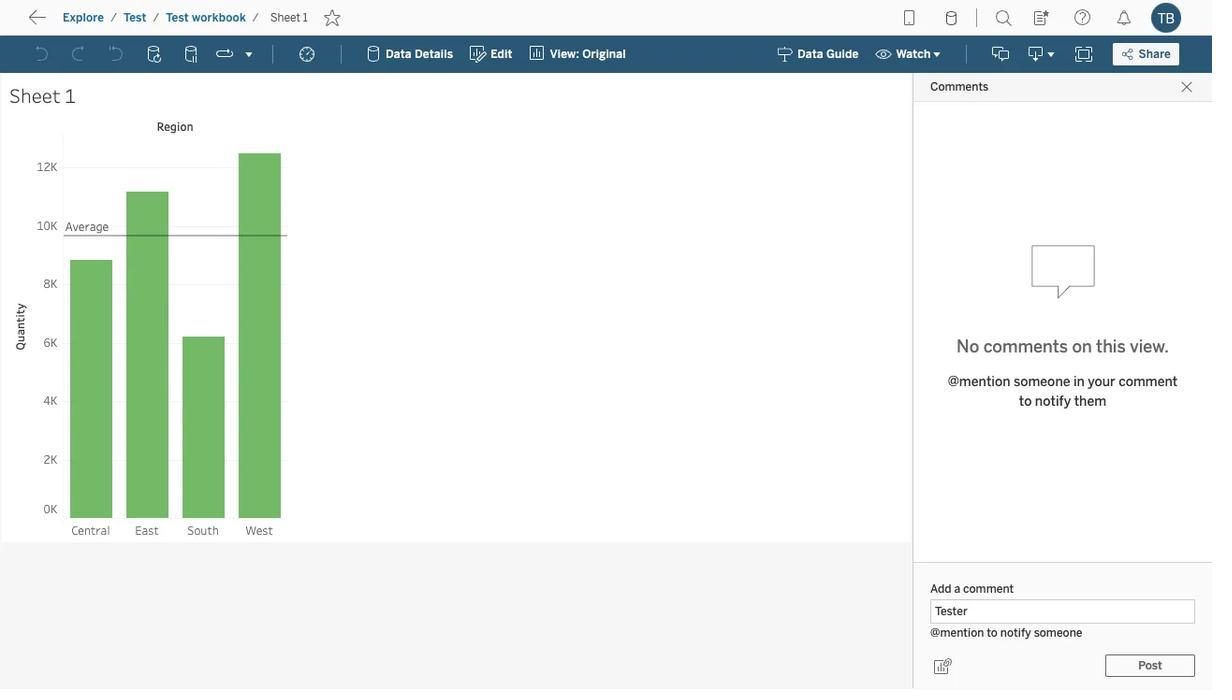 Task type: vqa. For each thing, say whether or not it's contained in the screenshot.
2nd workbooks • tim burton from the top
no



Task type: describe. For each thing, give the bounding box(es) containing it.
sheet 1 element
[[265, 11, 313, 24]]

skip
[[49, 14, 80, 32]]

test link
[[123, 10, 147, 25]]

sheet
[[270, 11, 300, 24]]

2 / from the left
[[153, 11, 159, 24]]

1
[[303, 11, 308, 24]]

content
[[103, 14, 161, 32]]

1 / from the left
[[111, 11, 117, 24]]

skip to content link
[[45, 10, 191, 35]]



Task type: locate. For each thing, give the bounding box(es) containing it.
1 horizontal spatial /
[[153, 11, 159, 24]]

0 horizontal spatial test
[[124, 11, 146, 24]]

/ right 'test' link
[[153, 11, 159, 24]]

1 horizontal spatial test
[[166, 11, 189, 24]]

workbook
[[192, 11, 246, 24]]

/ left sheet
[[253, 11, 259, 24]]

2 test from the left
[[166, 11, 189, 24]]

to
[[84, 14, 99, 32]]

test
[[124, 11, 146, 24], [166, 11, 189, 24]]

0 horizontal spatial /
[[111, 11, 117, 24]]

sheet 1
[[270, 11, 308, 24]]

explore link
[[62, 10, 105, 25]]

test workbook link
[[165, 10, 247, 25]]

1 test from the left
[[124, 11, 146, 24]]

/
[[111, 11, 117, 24], [153, 11, 159, 24], [253, 11, 259, 24]]

explore / test / test workbook /
[[63, 11, 259, 24]]

3 / from the left
[[253, 11, 259, 24]]

/ left 'test' link
[[111, 11, 117, 24]]

2 horizontal spatial /
[[253, 11, 259, 24]]

skip to content
[[49, 14, 161, 32]]

explore
[[63, 11, 104, 24]]



